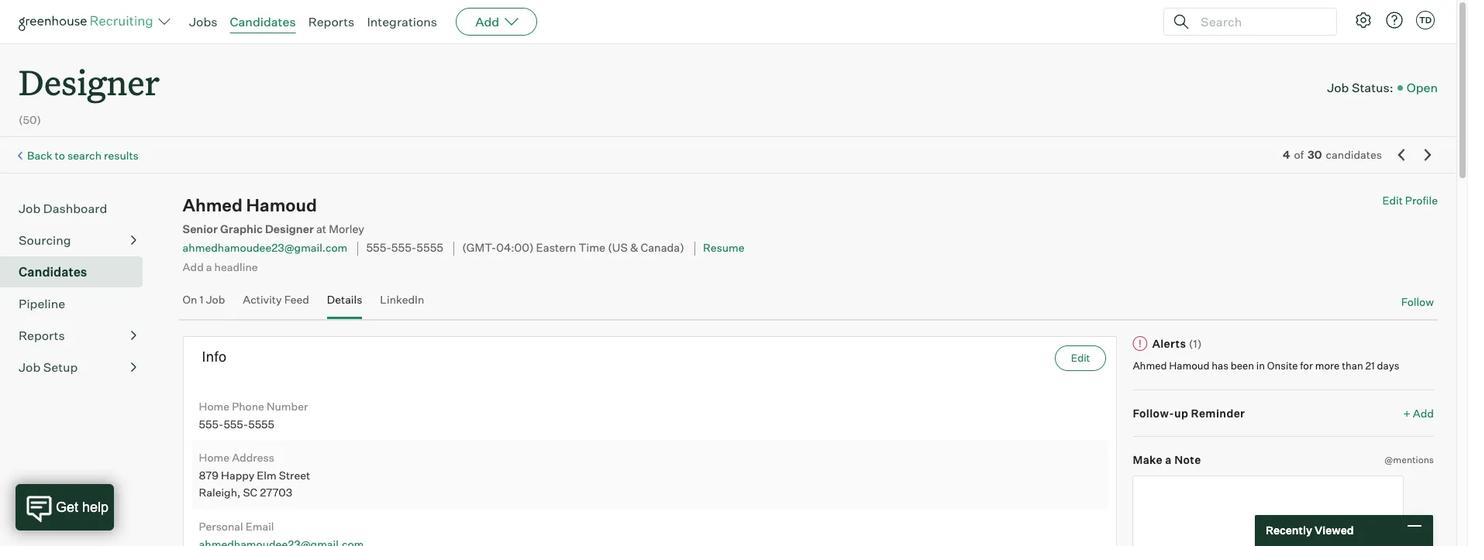Task type: describe. For each thing, give the bounding box(es) containing it.
number
[[267, 400, 308, 413]]

home for happy
[[199, 451, 230, 464]]

add for add
[[475, 14, 499, 29]]

note
[[1174, 454, 1201, 467]]

raleigh,
[[199, 486, 241, 500]]

days
[[1377, 360, 1399, 372]]

at
[[316, 223, 326, 237]]

sourcing
[[19, 233, 71, 248]]

555-555-5555
[[366, 241, 443, 255]]

1 horizontal spatial candidates
[[230, 14, 296, 29]]

a for make
[[1165, 454, 1172, 467]]

+
[[1403, 407, 1411, 420]]

dashboard
[[43, 201, 107, 216]]

greenhouse recruiting image
[[19, 12, 158, 31]]

job dashboard link
[[19, 199, 136, 218]]

back
[[27, 149, 52, 162]]

5555 inside home phone number 555-555-5555
[[248, 418, 274, 431]]

home for 555-
[[199, 400, 230, 413]]

ahmedhamoudee23@gmail.com link
[[183, 241, 347, 255]]

ahmed hamoud has been in onsite for more than 21 days
[[1133, 360, 1399, 372]]

0 vertical spatial designer
[[19, 59, 160, 105]]

of
[[1294, 148, 1304, 161]]

(us
[[608, 241, 628, 255]]

phone
[[232, 400, 264, 413]]

edit profile link
[[1382, 194, 1438, 207]]

reminder
[[1191, 407, 1245, 420]]

home phone number 555-555-5555
[[199, 400, 308, 431]]

job setup link
[[19, 358, 136, 377]]

onsite
[[1267, 360, 1298, 372]]

jobs link
[[189, 14, 217, 29]]

1
[[200, 293, 204, 306]]

activity
[[243, 293, 282, 306]]

details
[[327, 293, 362, 306]]

designer inside ahmed hamoud senior graphic designer at morley
[[265, 223, 314, 237]]

sourcing link
[[19, 231, 136, 250]]

+ add link
[[1403, 406, 1434, 421]]

back to search results link
[[27, 149, 139, 162]]

@mentions
[[1385, 454, 1434, 466]]

a for add
[[206, 260, 212, 273]]

than
[[1342, 360, 1363, 372]]

td button
[[1413, 8, 1438, 33]]

(gmt-04:00) eastern time (us & canada)
[[462, 241, 684, 255]]

1 vertical spatial reports
[[19, 328, 65, 344]]

sc
[[243, 486, 257, 500]]

status:
[[1352, 80, 1393, 95]]

resume
[[703, 241, 744, 255]]

04:00)
[[496, 241, 534, 255]]

linkedin link
[[380, 293, 424, 316]]

pipeline link
[[19, 295, 136, 313]]

30
[[1308, 148, 1322, 161]]

on
[[183, 293, 197, 306]]

alerts (1)
[[1152, 337, 1202, 350]]

@mentions link
[[1385, 453, 1434, 468]]

integrations link
[[367, 14, 437, 29]]

follow
[[1401, 295, 1434, 309]]

879
[[199, 469, 219, 482]]

job for job dashboard
[[19, 201, 41, 216]]

graphic
[[220, 223, 263, 237]]

0 horizontal spatial candidates link
[[19, 263, 136, 282]]

personal
[[199, 520, 243, 533]]

recently viewed
[[1266, 524, 1354, 537]]

1 horizontal spatial reports link
[[308, 14, 355, 29]]

happy
[[221, 469, 255, 482]]

27703
[[260, 486, 292, 500]]

job for job status:
[[1327, 80, 1349, 95]]

job setup
[[19, 360, 78, 375]]

address
[[232, 451, 274, 464]]

been
[[1231, 360, 1254, 372]]

td
[[1419, 15, 1432, 26]]

make
[[1133, 454, 1163, 467]]

2 horizontal spatial add
[[1413, 407, 1434, 420]]

in
[[1256, 360, 1265, 372]]

designer link
[[19, 43, 160, 108]]

make a note
[[1133, 454, 1201, 467]]

details link
[[327, 293, 362, 316]]

elm
[[257, 469, 276, 482]]

add a headline
[[183, 260, 258, 273]]

edit for edit profile
[[1382, 194, 1403, 207]]

edit for edit
[[1071, 352, 1090, 364]]

job status:
[[1327, 80, 1393, 95]]

to
[[55, 149, 65, 162]]

ahmedhamoudee23@gmail.com
[[183, 241, 347, 255]]

(gmt-
[[462, 241, 496, 255]]

4
[[1283, 148, 1290, 161]]

td button
[[1416, 11, 1435, 29]]



Task type: locate. For each thing, give the bounding box(es) containing it.
1 horizontal spatial add
[[475, 14, 499, 29]]

1 horizontal spatial ahmed
[[1133, 360, 1167, 372]]

0 vertical spatial reports
[[308, 14, 355, 29]]

street
[[279, 469, 310, 482]]

job right 1
[[206, 293, 225, 306]]

4 of 30 candidates
[[1283, 148, 1382, 161]]

add
[[475, 14, 499, 29], [183, 260, 204, 273], [1413, 407, 1434, 420]]

on 1 job
[[183, 293, 225, 306]]

reports left integrations link
[[308, 14, 355, 29]]

1 vertical spatial add
[[183, 260, 204, 273]]

0 vertical spatial reports link
[[308, 14, 355, 29]]

linkedin
[[380, 293, 424, 306]]

ahmed hamoud senior graphic designer at morley
[[183, 195, 364, 237]]

1 vertical spatial ahmed
[[1133, 360, 1167, 372]]

0 vertical spatial edit
[[1382, 194, 1403, 207]]

canada)
[[641, 241, 684, 255]]

search
[[67, 149, 102, 162]]

0 vertical spatial candidates link
[[230, 14, 296, 29]]

0 horizontal spatial add
[[183, 260, 204, 273]]

hamoud for ahmed hamoud senior graphic designer at morley
[[246, 195, 317, 216]]

reports
[[308, 14, 355, 29], [19, 328, 65, 344]]

feed
[[284, 293, 309, 306]]

Search text field
[[1197, 10, 1322, 33]]

0 vertical spatial ahmed
[[183, 195, 243, 216]]

viewed
[[1315, 524, 1354, 537]]

eastern
[[536, 241, 576, 255]]

profile
[[1405, 194, 1438, 207]]

add inside popup button
[[475, 14, 499, 29]]

add for add a headline
[[183, 260, 204, 273]]

pipeline
[[19, 296, 65, 312]]

1 vertical spatial candidates
[[19, 264, 87, 280]]

hamoud down "(1)"
[[1169, 360, 1210, 372]]

1 vertical spatial home
[[199, 451, 230, 464]]

a
[[206, 260, 212, 273], [1165, 454, 1172, 467]]

job left setup
[[19, 360, 41, 375]]

hamoud inside ahmed hamoud senior graphic designer at morley
[[246, 195, 317, 216]]

home inside home phone number 555-555-5555
[[199, 400, 230, 413]]

1 vertical spatial candidates link
[[19, 263, 136, 282]]

add button
[[456, 8, 537, 36]]

candidates link
[[230, 14, 296, 29], [19, 263, 136, 282]]

follow link
[[1401, 295, 1434, 310]]

a left note
[[1165, 454, 1172, 467]]

home up the 879
[[199, 451, 230, 464]]

home
[[199, 400, 230, 413], [199, 451, 230, 464]]

reports link up 'job setup' link
[[19, 326, 136, 345]]

job for job setup
[[19, 360, 41, 375]]

5555
[[416, 241, 443, 255], [248, 418, 274, 431]]

0 vertical spatial a
[[206, 260, 212, 273]]

edit profile
[[1382, 194, 1438, 207]]

email
[[246, 520, 274, 533]]

integrations
[[367, 14, 437, 29]]

job dashboard
[[19, 201, 107, 216]]

candidates down sourcing
[[19, 264, 87, 280]]

on 1 job link
[[183, 293, 225, 316]]

hamoud
[[246, 195, 317, 216], [1169, 360, 1210, 372]]

a left headline
[[206, 260, 212, 273]]

1 horizontal spatial 5555
[[416, 241, 443, 255]]

follow-
[[1133, 407, 1174, 420]]

1 vertical spatial 5555
[[248, 418, 274, 431]]

&
[[630, 241, 638, 255]]

None text field
[[1133, 476, 1404, 546]]

5555 left (gmt-
[[416, 241, 443, 255]]

0 vertical spatial candidates
[[230, 14, 296, 29]]

time
[[579, 241, 605, 255]]

21
[[1365, 360, 1375, 372]]

1 vertical spatial designer
[[265, 223, 314, 237]]

edit link
[[1055, 345, 1106, 371]]

designer down greenhouse recruiting image
[[19, 59, 160, 105]]

ahmed inside ahmed hamoud senior graphic designer at morley
[[183, 195, 243, 216]]

for
[[1300, 360, 1313, 372]]

0 horizontal spatial 5555
[[248, 418, 274, 431]]

results
[[104, 149, 139, 162]]

reports down pipeline at bottom
[[19, 328, 65, 344]]

resume link
[[703, 241, 744, 255]]

senior
[[183, 223, 218, 237]]

ahmed down alerts
[[1133, 360, 1167, 372]]

more
[[1315, 360, 1340, 372]]

1 vertical spatial a
[[1165, 454, 1172, 467]]

activity feed link
[[243, 293, 309, 316]]

follow-up reminder
[[1133, 407, 1245, 420]]

0 horizontal spatial a
[[206, 260, 212, 273]]

1 home from the top
[[199, 400, 230, 413]]

0 horizontal spatial reports link
[[19, 326, 136, 345]]

0 horizontal spatial designer
[[19, 59, 160, 105]]

reports link
[[308, 14, 355, 29], [19, 326, 136, 345]]

0 vertical spatial 5555
[[416, 241, 443, 255]]

headline
[[214, 260, 258, 273]]

0 vertical spatial home
[[199, 400, 230, 413]]

candidates link right jobs
[[230, 14, 296, 29]]

1 horizontal spatial designer
[[265, 223, 314, 237]]

configure image
[[1354, 11, 1373, 29]]

0 horizontal spatial hamoud
[[246, 195, 317, 216]]

1 horizontal spatial hamoud
[[1169, 360, 1210, 372]]

0 horizontal spatial reports
[[19, 328, 65, 344]]

alerts
[[1152, 337, 1186, 350]]

1 horizontal spatial candidates link
[[230, 14, 296, 29]]

recently
[[1266, 524, 1312, 537]]

0 horizontal spatial candidates
[[19, 264, 87, 280]]

ahmed up senior
[[183, 195, 243, 216]]

ahmed for ahmed hamoud senior graphic designer at morley
[[183, 195, 243, 216]]

+ add
[[1403, 407, 1434, 420]]

ahmed
[[183, 195, 243, 216], [1133, 360, 1167, 372]]

personal email
[[199, 520, 274, 533]]

back to search results
[[27, 149, 139, 162]]

0 horizontal spatial edit
[[1071, 352, 1090, 364]]

1 vertical spatial hamoud
[[1169, 360, 1210, 372]]

0 vertical spatial add
[[475, 14, 499, 29]]

up
[[1174, 407, 1188, 420]]

555-
[[366, 241, 391, 255], [391, 241, 416, 255], [199, 418, 224, 431], [224, 418, 248, 431]]

edit
[[1382, 194, 1403, 207], [1071, 352, 1090, 364]]

1 horizontal spatial reports
[[308, 14, 355, 29]]

5555 down phone on the bottom
[[248, 418, 274, 431]]

0 vertical spatial hamoud
[[246, 195, 317, 216]]

designer
[[19, 59, 160, 105], [265, 223, 314, 237]]

2 home from the top
[[199, 451, 230, 464]]

home left phone on the bottom
[[199, 400, 230, 413]]

candidates right jobs
[[230, 14, 296, 29]]

job
[[1327, 80, 1349, 95], [19, 201, 41, 216], [206, 293, 225, 306], [19, 360, 41, 375]]

candidates link up 'pipeline' link
[[19, 263, 136, 282]]

candidates inside "link"
[[19, 264, 87, 280]]

candidates
[[1326, 148, 1382, 161]]

0 horizontal spatial ahmed
[[183, 195, 243, 216]]

job up sourcing
[[19, 201, 41, 216]]

hamoud for ahmed hamoud has been in onsite for more than 21 days
[[1169, 360, 1210, 372]]

home address 879 happy elm street raleigh, sc 27703
[[199, 451, 310, 500]]

reports link left integrations link
[[308, 14, 355, 29]]

open
[[1407, 80, 1438, 95]]

2 vertical spatial add
[[1413, 407, 1434, 420]]

job left 'status:'
[[1327, 80, 1349, 95]]

activity feed
[[243, 293, 309, 306]]

home inside home address 879 happy elm street raleigh, sc 27703
[[199, 451, 230, 464]]

designer up ahmedhamoudee23@gmail.com link
[[265, 223, 314, 237]]

1 vertical spatial reports link
[[19, 326, 136, 345]]

1 vertical spatial edit
[[1071, 352, 1090, 364]]

1 horizontal spatial a
[[1165, 454, 1172, 467]]

ahmed for ahmed hamoud has been in onsite for more than 21 days
[[1133, 360, 1167, 372]]

setup
[[43, 360, 78, 375]]

morley
[[329, 223, 364, 237]]

info
[[202, 348, 227, 365]]

1 horizontal spatial edit
[[1382, 194, 1403, 207]]

hamoud up ahmedhamoudee23@gmail.com link
[[246, 195, 317, 216]]

jobs
[[189, 14, 217, 29]]



Task type: vqa. For each thing, say whether or not it's contained in the screenshot.
Save
no



